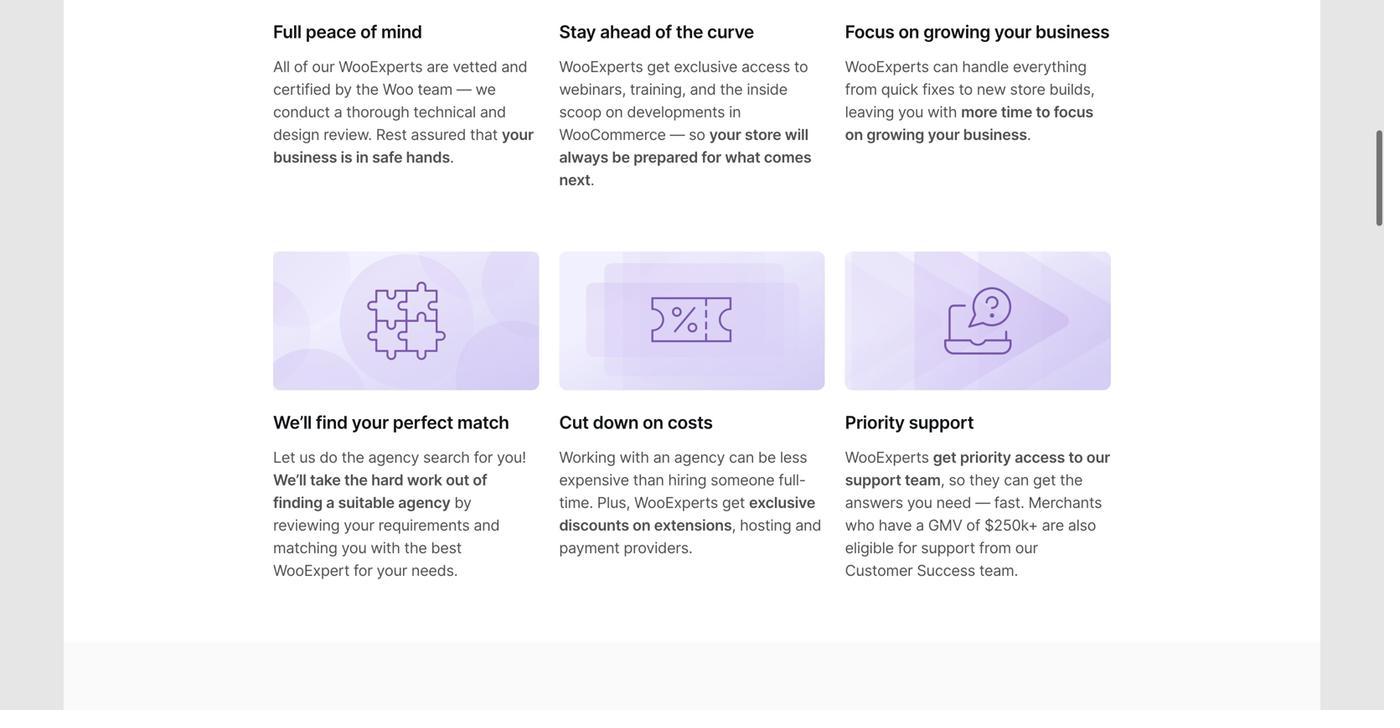 Task type: describe. For each thing, give the bounding box(es) containing it.
stay
[[559, 33, 596, 54]]

handle
[[963, 69, 1009, 88]]

focus on growing your business
[[846, 33, 1110, 54]]

need
[[937, 505, 972, 524]]

hands
[[406, 160, 450, 178]]

design
[[273, 137, 320, 155]]

plus,
[[598, 505, 631, 524]]

you inside 'by reviewing your requirements and matching you with the best wooexpert for your needs.'
[[342, 550, 367, 569]]

your inside your store will always be prepared for what comes next
[[710, 137, 742, 155]]

. for the
[[591, 182, 595, 201]]

of inside , so they can get the answers you need — fast. merchants who have a gmv of $250k+ are also eligible for support from our customer success team.
[[967, 528, 981, 546]]

scoop
[[559, 114, 602, 133]]

focus
[[846, 33, 895, 54]]

curve
[[708, 33, 755, 54]]

cut down on costs
[[559, 423, 713, 445]]

for inside your store will always be prepared for what comes next
[[702, 160, 722, 178]]

wooexperts for wooexperts
[[846, 460, 934, 478]]

business inside your business is in safe hands
[[273, 160, 337, 178]]

match
[[457, 423, 509, 445]]

0 vertical spatial growing
[[924, 33, 991, 54]]

wooexpert
[[273, 573, 350, 591]]

down
[[593, 423, 639, 445]]

conduct
[[273, 114, 330, 133]]

. for your
[[1028, 137, 1032, 155]]

team inside get priority access to our support team
[[905, 482, 941, 501]]

rest
[[376, 137, 407, 155]]

in
[[729, 114, 741, 133]]

technical
[[414, 114, 476, 133]]

your business is in safe hands
[[273, 137, 534, 178]]

certified
[[273, 92, 331, 110]]

what
[[725, 160, 761, 178]]

your inside more time to focus on growing your business
[[928, 137, 960, 155]]

of left mind
[[360, 33, 377, 54]]

our inside , so they can get the answers you need — fast. merchants who have a gmv of $250k+ are also eligible for support from our customer success team.
[[1016, 550, 1039, 569]]

, for cut down on costs
[[732, 528, 736, 546]]

vetted
[[453, 69, 498, 88]]

0 vertical spatial business
[[1036, 33, 1110, 54]]

we'll find your perfect match
[[273, 423, 509, 445]]

focus
[[1054, 114, 1094, 133]]

full
[[273, 33, 302, 54]]

us
[[299, 460, 316, 478]]

the left the "curve" at the top of the page
[[676, 33, 704, 54]]

stay ahead of the curve
[[559, 33, 755, 54]]

of inside the let us do the agency search for you! we'll take the hard work out of finding a suitable agency
[[473, 482, 487, 501]]

they
[[970, 482, 1000, 501]]

all of our wooexperts are vetted and certified by the woo team — we conduct a thorough technical and design review. rest assured that
[[273, 69, 528, 155]]

, hosting and payment providers.
[[559, 528, 822, 569]]

from inside , so they can get the answers you need — fast. merchants who have a gmv of $250k+ are also eligible for support from our customer success team.
[[980, 550, 1012, 569]]

and inside wooexperts get exclusive access to webinars, training, and the inside scoop on developments in woocommerce — so
[[690, 92, 716, 110]]

costs
[[668, 423, 713, 445]]

everything
[[1013, 69, 1087, 88]]

of inside all of our wooexperts are vetted and certified by the woo team — we conduct a thorough technical and design review. rest assured that
[[294, 69, 308, 88]]

by reviewing your requirements and matching you with the best wooexpert for your needs.
[[273, 505, 500, 591]]

wooexperts get exclusive access to webinars, training, and the inside scoop on developments in woocommerce — so
[[559, 69, 809, 155]]

builds,
[[1050, 92, 1095, 110]]

be inside your store will always be prepared for what comes next
[[612, 160, 630, 178]]

, so they can get the answers you need — fast. merchants who have a gmv of $250k+ are also eligible for support from our customer success team.
[[846, 482, 1103, 591]]

support inside get priority access to our support team
[[846, 482, 902, 501]]

discounts
[[559, 528, 629, 546]]

to inside get priority access to our support team
[[1069, 460, 1084, 478]]

leaving
[[846, 114, 895, 133]]

wooexperts can handle everything from quick fixes to new store builds, leaving you with
[[846, 69, 1095, 133]]

let us do the agency search for you! we'll take the hard work out of finding a suitable agency
[[273, 460, 526, 524]]

on up an
[[643, 423, 664, 445]]

your up handle
[[995, 33, 1032, 54]]

your right find
[[352, 423, 389, 445]]

are inside , so they can get the answers you need — fast. merchants who have a gmv of $250k+ are also eligible for support from our customer success team.
[[1043, 528, 1065, 546]]

exclusive discounts on extensions
[[559, 505, 816, 546]]

also
[[1069, 528, 1097, 546]]

you inside , so they can get the answers you need — fast. merchants who have a gmv of $250k+ are also eligible for support from our customer success team.
[[908, 505, 933, 524]]

$250k+
[[985, 528, 1039, 546]]

is in safe
[[341, 160, 403, 178]]

on inside exclusive discounts on extensions
[[633, 528, 651, 546]]

providers.
[[624, 550, 693, 569]]

expensive
[[559, 482, 629, 501]]

fixes
[[923, 92, 955, 110]]

gmv
[[929, 528, 963, 546]]

our inside get priority access to our support team
[[1087, 460, 1111, 478]]

your store will always be prepared for what comes next
[[559, 137, 812, 201]]

growing inside more time to focus on growing your business
[[867, 137, 925, 155]]

we
[[476, 92, 496, 110]]

mind
[[381, 33, 422, 54]]

time
[[1002, 114, 1033, 133]]

merchants
[[1029, 505, 1103, 524]]

needs.
[[412, 573, 458, 591]]

best
[[431, 550, 462, 569]]

support inside , so they can get the answers you need — fast. merchants who have a gmv of $250k+ are also eligible for support from our customer success team.
[[922, 550, 976, 569]]

you!
[[497, 460, 526, 478]]

and down we
[[480, 114, 506, 133]]

perfect
[[393, 423, 453, 445]]

business inside more time to focus on growing your business
[[964, 137, 1028, 155]]

get inside , so they can get the answers you need — fast. merchants who have a gmv of $250k+ are also eligible for support from our customer success team.
[[1034, 482, 1057, 501]]

a inside the let us do the agency search for you! we'll take the hard work out of finding a suitable agency
[[326, 505, 335, 524]]

more time to focus on growing your business
[[846, 114, 1094, 155]]

customer success team.
[[846, 573, 1019, 591]]

hosting
[[740, 528, 792, 546]]

for inside , so they can get the answers you need — fast. merchants who have a gmv of $250k+ are also eligible for support from our customer success team.
[[898, 550, 917, 569]]

developments
[[627, 114, 725, 133]]

agency up hard
[[368, 460, 419, 478]]

to inside wooexperts can handle everything from quick fixes to new store builds, leaving you with
[[959, 92, 973, 110]]

full-
[[779, 482, 806, 501]]

all
[[273, 69, 290, 88]]

than
[[633, 482, 665, 501]]

we'll inside the let us do the agency search for you! we'll take the hard work out of finding a suitable agency
[[273, 482, 307, 501]]

will
[[785, 137, 809, 155]]

review.
[[324, 137, 372, 155]]

a inside , so they can get the answers you need — fast. merchants who have a gmv of $250k+ are also eligible for support from our customer success team.
[[916, 528, 925, 546]]

next
[[559, 182, 591, 201]]

store inside wooexperts can handle everything from quick fixes to new store builds, leaving you with
[[1011, 92, 1046, 110]]

search
[[423, 460, 470, 478]]

your left needs.
[[377, 573, 408, 591]]

let
[[273, 460, 295, 478]]

wooexperts for wooexperts can handle everything from quick fixes to new store builds, leaving you with
[[846, 69, 930, 88]]

comes
[[764, 160, 812, 178]]

access inside get priority access to our support team
[[1015, 460, 1066, 478]]



Task type: vqa. For each thing, say whether or not it's contained in the screenshot.


Task type: locate. For each thing, give the bounding box(es) containing it.
wooexperts inside wooexperts get exclusive access to webinars, training, and the inside scoop on developments in woocommerce — so
[[559, 69, 643, 88]]

1 vertical spatial growing
[[867, 137, 925, 155]]

peace
[[306, 33, 356, 54]]

your down in
[[710, 137, 742, 155]]

to inside more time to focus on growing your business
[[1036, 114, 1051, 133]]

by inside all of our wooexperts are vetted and certified by the woo team — we conduct a thorough technical and design review. rest assured that
[[335, 92, 352, 110]]

0 vertical spatial store
[[1011, 92, 1046, 110]]

so inside wooexperts get exclusive access to webinars, training, and the inside scoop on developments in woocommerce — so
[[689, 137, 706, 155]]

2 horizontal spatial can
[[1005, 482, 1030, 501]]

1 we'll from the top
[[273, 423, 312, 445]]

you inside wooexperts can handle everything from quick fixes to new store builds, leaving you with
[[899, 114, 924, 133]]

with
[[928, 114, 958, 133], [620, 460, 650, 478], [371, 550, 400, 569]]

a right have
[[916, 528, 925, 546]]

1 vertical spatial we'll
[[273, 482, 307, 501]]

to up will
[[795, 69, 809, 88]]

0 vertical spatial be
[[612, 160, 630, 178]]

do
[[320, 460, 338, 478]]

of right the gmv
[[967, 528, 981, 546]]

0 vertical spatial team
[[418, 92, 453, 110]]

access inside wooexperts get exclusive access to webinars, training, and the inside scoop on developments in woocommerce — so
[[742, 69, 791, 88]]

on right focus
[[899, 33, 920, 54]]

the inside 'by reviewing your requirements and matching you with the best wooexpert for your needs.'
[[404, 550, 427, 569]]

the right do
[[342, 460, 364, 478]]

webinars,
[[559, 92, 626, 110]]

get inside the working with an agency can be less expensive than hiring someone full- time. plus, wooexperts get
[[723, 505, 745, 524]]

. for mind
[[450, 160, 454, 178]]

0 vertical spatial access
[[742, 69, 791, 88]]

be left less
[[759, 460, 776, 478]]

agency up hiring
[[675, 460, 725, 478]]

wooexperts down hiring
[[635, 505, 719, 524]]

, inside , so they can get the answers you need — fast. merchants who have a gmv of $250k+ are also eligible for support from our customer success team.
[[941, 482, 945, 501]]

full peace of mind
[[273, 33, 422, 54]]

get left priority
[[934, 460, 957, 478]]

— inside wooexperts get exclusive access to webinars, training, and the inside scoop on developments in woocommerce — so
[[670, 137, 685, 155]]

2 vertical spatial our
[[1016, 550, 1039, 569]]

business down design
[[273, 160, 337, 178]]

1 vertical spatial ,
[[732, 528, 736, 546]]

on inside more time to focus on growing your business
[[846, 137, 864, 155]]

for left what
[[702, 160, 722, 178]]

get inside get priority access to our support team
[[934, 460, 957, 478]]

you down suitable
[[342, 550, 367, 569]]

1 horizontal spatial exclusive
[[749, 505, 816, 524]]

training,
[[630, 92, 686, 110]]

growing down leaving
[[867, 137, 925, 155]]

1 horizontal spatial our
[[1016, 550, 1039, 569]]

wooexperts down priority
[[846, 460, 934, 478]]

our up merchants
[[1087, 460, 1111, 478]]

answers
[[846, 505, 904, 524]]

store
[[1011, 92, 1046, 110], [745, 137, 782, 155]]

2 vertical spatial a
[[916, 528, 925, 546]]

be inside the working with an agency can be less expensive than hiring someone full- time. plus, wooexperts get
[[759, 460, 776, 478]]

wooexperts for wooexperts get exclusive access to webinars, training, and the inside scoop on developments in woocommerce — so
[[559, 69, 643, 88]]

exclusive down the "curve" at the top of the page
[[674, 69, 738, 88]]

0 vertical spatial —
[[457, 92, 472, 110]]

our inside all of our wooexperts are vetted and certified by the woo team — we conduct a thorough technical and design review. rest assured that
[[312, 69, 335, 88]]

1 horizontal spatial business
[[964, 137, 1028, 155]]

1 vertical spatial from
[[980, 550, 1012, 569]]

on inside wooexperts get exclusive access to webinars, training, and the inside scoop on developments in woocommerce — so
[[606, 114, 623, 133]]

team inside all of our wooexperts are vetted and certified by the woo team — we conduct a thorough technical and design review. rest assured that
[[418, 92, 453, 110]]

1 vertical spatial by
[[455, 505, 472, 524]]

0 horizontal spatial business
[[273, 160, 337, 178]]

cut
[[559, 423, 589, 445]]

and right "requirements"
[[474, 528, 500, 546]]

access up the inside
[[742, 69, 791, 88]]

get priority access to our support team
[[846, 460, 1111, 501]]

the down "requirements"
[[404, 550, 427, 569]]

finding
[[273, 505, 323, 524]]

0 vertical spatial so
[[689, 137, 706, 155]]

the inside wooexperts get exclusive access to webinars, training, and the inside scoop on developments in woocommerce — so
[[720, 92, 743, 110]]

for down have
[[898, 550, 917, 569]]

2 horizontal spatial with
[[928, 114, 958, 133]]

can up the someone
[[729, 460, 755, 478]]

wooexperts up webinars, on the top left of page
[[559, 69, 643, 88]]

assured
[[411, 137, 466, 155]]

woocommerce
[[559, 137, 666, 155]]

0 vertical spatial are
[[427, 69, 449, 88]]

1 horizontal spatial can
[[934, 69, 959, 88]]

you up have
[[908, 505, 933, 524]]

time.
[[559, 505, 594, 524]]

1 vertical spatial support
[[846, 482, 902, 501]]

2 vertical spatial with
[[371, 550, 400, 569]]

2 horizontal spatial .
[[1028, 137, 1032, 155]]

business
[[1036, 33, 1110, 54], [964, 137, 1028, 155], [273, 160, 337, 178]]

2 vertical spatial .
[[591, 182, 595, 201]]

exclusive inside wooexperts get exclusive access to webinars, training, and the inside scoop on developments in woocommerce — so
[[674, 69, 738, 88]]

a inside all of our wooexperts are vetted and certified by the woo team — we conduct a thorough technical and design review. rest assured that
[[334, 114, 342, 133]]

can inside the working with an agency can be less expensive than hiring someone full- time. plus, wooexperts get
[[729, 460, 755, 478]]

wooexperts inside wooexperts can handle everything from quick fixes to new store builds, leaving you with
[[846, 69, 930, 88]]

to inside wooexperts get exclusive access to webinars, training, and the inside scoop on developments in woocommerce — so
[[795, 69, 809, 88]]

priority
[[961, 460, 1012, 478]]

wooexperts inside the working with an agency can be less expensive than hiring someone full- time. plus, wooexperts get
[[635, 505, 719, 524]]

. down always
[[591, 182, 595, 201]]

and inside 'by reviewing your requirements and matching you with the best wooexpert for your needs.'
[[474, 528, 500, 546]]

priority support
[[846, 423, 974, 445]]

take
[[310, 482, 341, 501]]

1 vertical spatial business
[[964, 137, 1028, 155]]

1 vertical spatial our
[[1087, 460, 1111, 478]]

the
[[676, 33, 704, 54], [356, 92, 379, 110], [720, 92, 743, 110], [342, 460, 364, 478], [344, 482, 368, 501], [1061, 482, 1083, 501], [404, 550, 427, 569]]

with down "requirements"
[[371, 550, 400, 569]]

with inside the working with an agency can be less expensive than hiring someone full- time. plus, wooexperts get
[[620, 460, 650, 478]]

with inside 'by reviewing your requirements and matching you with the best wooexpert for your needs.'
[[371, 550, 400, 569]]

2 we'll from the top
[[273, 482, 307, 501]]

more
[[962, 114, 998, 133]]

0 horizontal spatial can
[[729, 460, 755, 478]]

1 vertical spatial a
[[326, 505, 335, 524]]

prepared
[[634, 160, 698, 178]]

ahead
[[600, 33, 651, 54]]

your down suitable
[[344, 528, 375, 546]]

get inside wooexperts get exclusive access to webinars, training, and the inside scoop on developments in woocommerce — so
[[647, 69, 670, 88]]

1 horizontal spatial be
[[759, 460, 776, 478]]

0 vertical spatial .
[[1028, 137, 1032, 155]]

from up leaving
[[846, 92, 878, 110]]

our down $250k+
[[1016, 550, 1039, 569]]

1 vertical spatial with
[[620, 460, 650, 478]]

less
[[780, 460, 808, 478]]

our up certified
[[312, 69, 335, 88]]

a up 'review.'
[[334, 114, 342, 133]]

agency up "requirements"
[[398, 505, 451, 524]]

0 horizontal spatial store
[[745, 137, 782, 155]]

1 vertical spatial store
[[745, 137, 782, 155]]

agency inside the working with an agency can be less expensive than hiring someone full- time. plus, wooexperts get
[[675, 460, 725, 478]]

requirements
[[379, 528, 470, 546]]

0 horizontal spatial ,
[[732, 528, 736, 546]]

woo
[[383, 92, 414, 110]]

1 horizontal spatial .
[[591, 182, 595, 201]]

are left vetted
[[427, 69, 449, 88]]

for inside 'by reviewing your requirements and matching you with the best wooexpert for your needs.'
[[354, 573, 373, 591]]

0 horizontal spatial team
[[418, 92, 453, 110]]

, inside , hosting and payment providers.
[[732, 528, 736, 546]]

0 vertical spatial can
[[934, 69, 959, 88]]

— down the they
[[976, 505, 991, 524]]

support
[[909, 423, 974, 445], [846, 482, 902, 501], [922, 550, 976, 569]]

1 horizontal spatial from
[[980, 550, 1012, 569]]

.
[[1028, 137, 1032, 155], [450, 160, 454, 178], [591, 182, 595, 201]]

so inside , so they can get the answers you need — fast. merchants who have a gmv of $250k+ are also eligible for support from our customer success team.
[[949, 482, 966, 501]]

for
[[702, 160, 722, 178], [474, 460, 493, 478], [898, 550, 917, 569], [354, 573, 373, 591]]

team up "need"
[[905, 482, 941, 501]]

working
[[559, 460, 616, 478]]

1 vertical spatial can
[[729, 460, 755, 478]]

from
[[846, 92, 878, 110], [980, 550, 1012, 569]]

can inside wooexperts can handle everything from quick fixes to new store builds, leaving you with
[[934, 69, 959, 88]]

someone
[[711, 482, 775, 501]]

support down the gmv
[[922, 550, 976, 569]]

0 vertical spatial ,
[[941, 482, 945, 501]]

be
[[612, 160, 630, 178], [759, 460, 776, 478]]

by up the thorough
[[335, 92, 352, 110]]

store up what
[[745, 137, 782, 155]]

1 vertical spatial .
[[450, 160, 454, 178]]

0 horizontal spatial .
[[450, 160, 454, 178]]

so down developments
[[689, 137, 706, 155]]

1 vertical spatial access
[[1015, 460, 1066, 478]]

and right vetted
[[502, 69, 528, 88]]

a down take
[[326, 505, 335, 524]]

0 vertical spatial from
[[846, 92, 878, 110]]

wooexperts up quick
[[846, 69, 930, 88]]

0 vertical spatial you
[[899, 114, 924, 133]]

support up answers at right
[[846, 482, 902, 501]]

can inside , so they can get the answers you need — fast. merchants who have a gmv of $250k+ are also eligible for support from our customer success team.
[[1005, 482, 1030, 501]]

are inside all of our wooexperts are vetted and certified by the woo team — we conduct a thorough technical and design review. rest assured that
[[427, 69, 449, 88]]

1 horizontal spatial ,
[[941, 482, 945, 501]]

the up in
[[720, 92, 743, 110]]

0 vertical spatial we'll
[[273, 423, 312, 445]]

store inside your store will always be prepared for what comes next
[[745, 137, 782, 155]]

2 horizontal spatial our
[[1087, 460, 1111, 478]]

1 vertical spatial are
[[1043, 528, 1065, 546]]

with up than
[[620, 460, 650, 478]]

the up suitable
[[344, 482, 368, 501]]

have
[[879, 528, 912, 546]]

eligible
[[846, 550, 894, 569]]

and up developments
[[690, 92, 716, 110]]

0 horizontal spatial our
[[312, 69, 335, 88]]

matching
[[273, 550, 338, 569]]

2 vertical spatial you
[[342, 550, 367, 569]]

. down time
[[1028, 137, 1032, 155]]

access
[[742, 69, 791, 88], [1015, 460, 1066, 478]]

1 horizontal spatial access
[[1015, 460, 1066, 478]]

extensions
[[654, 528, 732, 546]]

and inside , hosting and payment providers.
[[796, 528, 822, 546]]

hard
[[371, 482, 404, 501]]

support up priority
[[909, 423, 974, 445]]

on up woocommerce
[[606, 114, 623, 133]]

by down the out
[[455, 505, 472, 524]]

by inside 'by reviewing your requirements and matching you with the best wooexpert for your needs.'
[[455, 505, 472, 524]]

agency
[[368, 460, 419, 478], [675, 460, 725, 478], [398, 505, 451, 524]]

— left we
[[457, 92, 472, 110]]

from down $250k+
[[980, 550, 1012, 569]]

are
[[427, 69, 449, 88], [1043, 528, 1065, 546]]

for left you!
[[474, 460, 493, 478]]

priority
[[846, 423, 905, 445]]

1 horizontal spatial store
[[1011, 92, 1046, 110]]

2 horizontal spatial —
[[976, 505, 991, 524]]

growing up handle
[[924, 33, 991, 54]]

1 vertical spatial so
[[949, 482, 966, 501]]

0 horizontal spatial are
[[427, 69, 449, 88]]

work
[[407, 482, 443, 501]]

fast.
[[995, 505, 1025, 524]]

0 horizontal spatial exclusive
[[674, 69, 738, 88]]

, left hosting at right
[[732, 528, 736, 546]]

— inside all of our wooexperts are vetted and certified by the woo team — we conduct a thorough technical and design review. rest assured that
[[457, 92, 472, 110]]

access up merchants
[[1015, 460, 1066, 478]]

0 vertical spatial by
[[335, 92, 352, 110]]

0 horizontal spatial by
[[335, 92, 352, 110]]

2 vertical spatial business
[[273, 160, 337, 178]]

, for priority support
[[941, 482, 945, 501]]

quick
[[882, 92, 919, 110]]

out
[[446, 482, 470, 501]]

2 vertical spatial support
[[922, 550, 976, 569]]

can
[[934, 69, 959, 88], [729, 460, 755, 478], [1005, 482, 1030, 501]]

by
[[335, 92, 352, 110], [455, 505, 472, 524]]

with inside wooexperts can handle everything from quick fixes to new store builds, leaving you with
[[928, 114, 958, 133]]

get up merchants
[[1034, 482, 1057, 501]]

new
[[977, 92, 1007, 110]]

the up the thorough
[[356, 92, 379, 110]]

find
[[316, 423, 348, 445]]

wooexperts up woo
[[339, 69, 423, 88]]

get down the someone
[[723, 505, 745, 524]]

working with an agency can be less expensive than hiring someone full- time. plus, wooexperts get
[[559, 460, 808, 524]]

hiring
[[669, 482, 707, 501]]

who
[[846, 528, 875, 546]]

an
[[654, 460, 671, 478]]

the inside , so they can get the answers you need — fast. merchants who have a gmv of $250k+ are also eligible for support from our customer success team.
[[1061, 482, 1083, 501]]

1 horizontal spatial —
[[670, 137, 685, 155]]

0 horizontal spatial be
[[612, 160, 630, 178]]

your
[[995, 33, 1032, 54], [502, 137, 534, 155], [710, 137, 742, 155], [928, 137, 960, 155], [352, 423, 389, 445], [344, 528, 375, 546], [377, 573, 408, 591]]

with down fixes
[[928, 114, 958, 133]]

— down developments
[[670, 137, 685, 155]]

0 vertical spatial our
[[312, 69, 335, 88]]

of
[[360, 33, 377, 54], [655, 33, 672, 54], [294, 69, 308, 88], [473, 482, 487, 501], [967, 528, 981, 546]]

1 vertical spatial exclusive
[[749, 505, 816, 524]]

on up providers.
[[633, 528, 651, 546]]

for right wooexpert
[[354, 573, 373, 591]]

of right the out
[[473, 482, 487, 501]]

can up fixes
[[934, 69, 959, 88]]

to right time
[[1036, 114, 1051, 133]]

exclusive
[[674, 69, 738, 88], [749, 505, 816, 524]]

to left new
[[959, 92, 973, 110]]

of right ahead in the left of the page
[[655, 33, 672, 54]]

be down woocommerce
[[612, 160, 630, 178]]

0 vertical spatial a
[[334, 114, 342, 133]]

the up merchants
[[1061, 482, 1083, 501]]

get up training,
[[647, 69, 670, 88]]

a
[[334, 114, 342, 133], [326, 505, 335, 524], [916, 528, 925, 546]]

your inside your business is in safe hands
[[502, 137, 534, 155]]

that
[[470, 137, 498, 155]]

1 vertical spatial be
[[759, 460, 776, 478]]

0 vertical spatial support
[[909, 423, 974, 445]]

1 horizontal spatial by
[[455, 505, 472, 524]]

business up everything
[[1036, 33, 1110, 54]]

0 horizontal spatial so
[[689, 137, 706, 155]]

, up "need"
[[941, 482, 945, 501]]

we'll
[[273, 423, 312, 445], [273, 482, 307, 501]]

1 horizontal spatial with
[[620, 460, 650, 478]]

1 vertical spatial —
[[670, 137, 685, 155]]

for inside the let us do the agency search for you! we'll take the hard work out of finding a suitable agency
[[474, 460, 493, 478]]

are down merchants
[[1043, 528, 1065, 546]]

your down fixes
[[928, 137, 960, 155]]

exclusive down full-
[[749, 505, 816, 524]]

0 horizontal spatial access
[[742, 69, 791, 88]]

thorough
[[346, 114, 410, 133]]

0 horizontal spatial —
[[457, 92, 472, 110]]

can up fast.
[[1005, 482, 1030, 501]]

store up time
[[1011, 92, 1046, 110]]

. down assured
[[450, 160, 454, 178]]

your right that
[[502, 137, 534, 155]]

of right all
[[294, 69, 308, 88]]

we'll down let
[[273, 482, 307, 501]]

— inside , so they can get the answers you need — fast. merchants who have a gmv of $250k+ are also eligible for support from our customer success team.
[[976, 505, 991, 524]]

1 horizontal spatial are
[[1043, 528, 1065, 546]]

the inside all of our wooexperts are vetted and certified by the woo team — we conduct a thorough technical and design review. rest assured that
[[356, 92, 379, 110]]

team up technical
[[418, 92, 453, 110]]

0 horizontal spatial with
[[371, 550, 400, 569]]

to
[[795, 69, 809, 88], [959, 92, 973, 110], [1036, 114, 1051, 133], [1069, 460, 1084, 478]]

1 vertical spatial team
[[905, 482, 941, 501]]

you down quick
[[899, 114, 924, 133]]

exclusive inside exclusive discounts on extensions
[[749, 505, 816, 524]]

to up merchants
[[1069, 460, 1084, 478]]

0 vertical spatial with
[[928, 114, 958, 133]]

2 vertical spatial can
[[1005, 482, 1030, 501]]

2 vertical spatial —
[[976, 505, 991, 524]]

0 vertical spatial exclusive
[[674, 69, 738, 88]]

we'll up let
[[273, 423, 312, 445]]

payment
[[559, 550, 620, 569]]

1 vertical spatial you
[[908, 505, 933, 524]]

0 horizontal spatial from
[[846, 92, 878, 110]]

from inside wooexperts can handle everything from quick fixes to new store builds, leaving you with
[[846, 92, 878, 110]]

on down leaving
[[846, 137, 864, 155]]

2 horizontal spatial business
[[1036, 33, 1110, 54]]

1 horizontal spatial team
[[905, 482, 941, 501]]

business down more
[[964, 137, 1028, 155]]

and right hosting at right
[[796, 528, 822, 546]]

always
[[559, 160, 609, 178]]

so up "need"
[[949, 482, 966, 501]]

so
[[689, 137, 706, 155], [949, 482, 966, 501]]

1 horizontal spatial so
[[949, 482, 966, 501]]

wooexperts inside all of our wooexperts are vetted and certified by the woo team — we conduct a thorough technical and design review. rest assured that
[[339, 69, 423, 88]]



